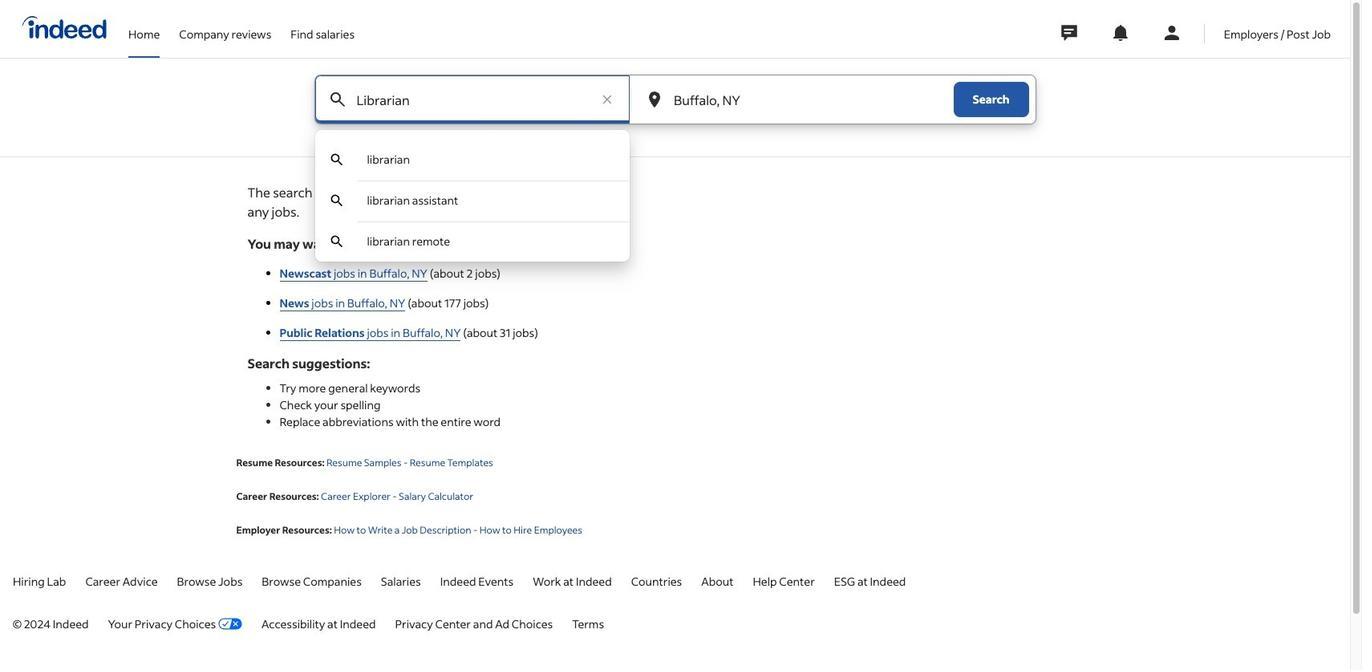 Task type: vqa. For each thing, say whether or not it's contained in the screenshot.
variety
no



Task type: describe. For each thing, give the bounding box(es) containing it.
account image
[[1163, 23, 1182, 43]]

pagination navigation
[[224, 417, 614, 456]]

notifications unread count 0 image
[[1111, 23, 1131, 43]]



Task type: locate. For each thing, give the bounding box(es) containing it.
Edit location text field
[[671, 75, 922, 124]]

messages unread count 0 image
[[1059, 17, 1080, 49]]

search suggestions list box
[[315, 140, 630, 262]]

None search field
[[264, 75, 1086, 262]]

search: Job title, keywords, or company text field
[[354, 75, 591, 124]]

clear what input image
[[600, 91, 616, 108]]



